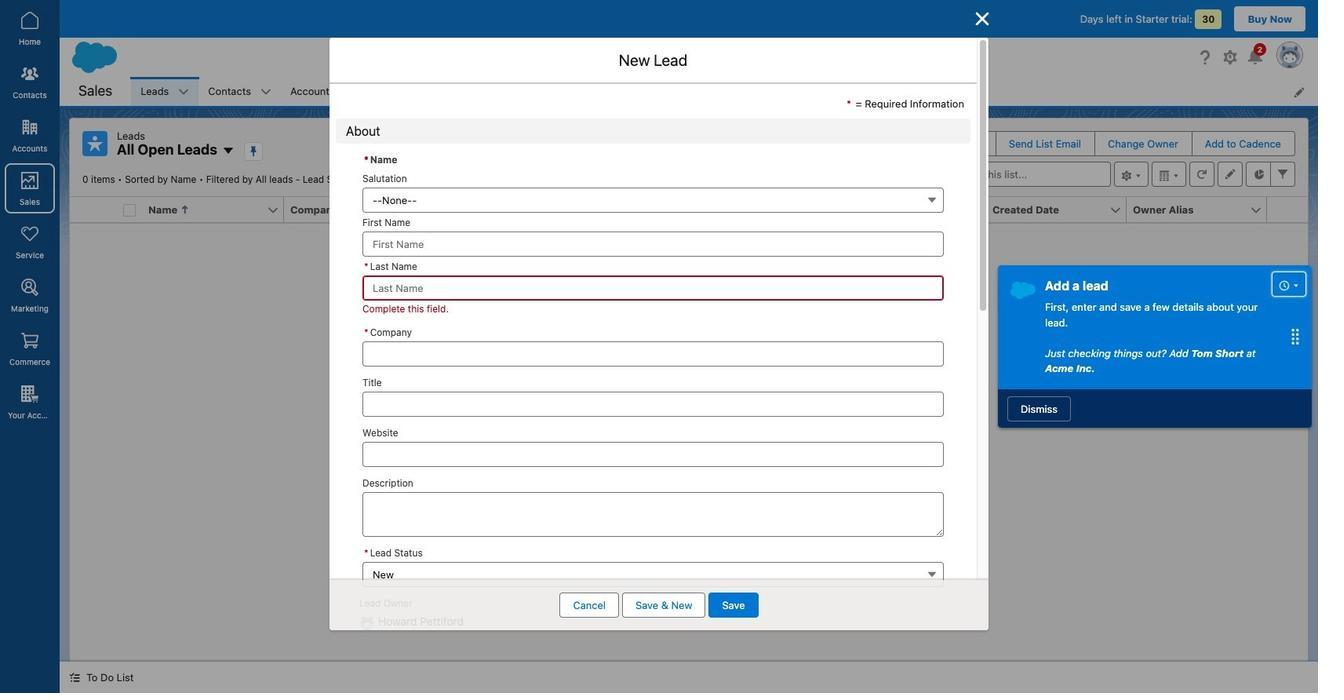 Task type: describe. For each thing, give the bounding box(es) containing it.
First Name text field
[[363, 231, 944, 256]]

3 list item from the left
[[281, 77, 365, 106]]

action element
[[1268, 197, 1309, 223]]

item number image
[[70, 197, 117, 222]]

email element
[[706, 197, 856, 223]]

all open leads status
[[82, 173, 365, 185]]

2 list item from the left
[[199, 77, 281, 106]]

lead status element
[[846, 197, 996, 223]]

name element
[[142, 197, 294, 223]]

7 list item from the left
[[646, 77, 728, 106]]

Last Name text field
[[363, 275, 944, 300]]

1 list item from the left
[[131, 77, 199, 106]]

text default image
[[69, 672, 80, 683]]



Task type: vqa. For each thing, say whether or not it's contained in the screenshot.
"text default" icon to the middle
no



Task type: locate. For each thing, give the bounding box(es) containing it.
list
[[131, 77, 1319, 106]]

status
[[449, 335, 929, 523]]

None text field
[[363, 341, 944, 366], [363, 442, 944, 467], [363, 341, 944, 366], [363, 442, 944, 467]]

phone element
[[565, 197, 715, 223]]

6 list item from the left
[[551, 77, 646, 106]]

Lead Status - Current Selection: New button
[[363, 562, 944, 587]]

list item
[[131, 77, 199, 106], [199, 77, 281, 106], [281, 77, 365, 106], [365, 77, 469, 106], [469, 77, 551, 106], [551, 77, 646, 106], [646, 77, 728, 106]]

cell
[[117, 197, 142, 223]]

5 list item from the left
[[469, 77, 551, 106]]

company element
[[284, 197, 434, 223]]

created date element
[[987, 197, 1137, 223]]

action image
[[1268, 197, 1309, 222]]

owner alias element
[[1127, 197, 1277, 223]]

list view controls image
[[1115, 162, 1149, 187]]

status inside the "all open leads|leads|list view" element
[[449, 335, 929, 523]]

None text field
[[363, 391, 944, 416], [363, 492, 944, 537], [363, 391, 944, 416], [363, 492, 944, 537]]

cell inside the "all open leads|leads|list view" element
[[117, 197, 142, 223]]

select list display image
[[1152, 162, 1187, 187]]

state/province element
[[425, 197, 575, 223]]

Salutation - Current Selection: --None-- button
[[363, 187, 944, 212]]

4 list item from the left
[[365, 77, 469, 106]]

item number element
[[70, 197, 117, 223]]

inverse image
[[973, 9, 992, 28]]

all open leads|leads|list view element
[[69, 118, 1309, 662]]

Search All Open Leads list view. search field
[[923, 162, 1112, 187]]



